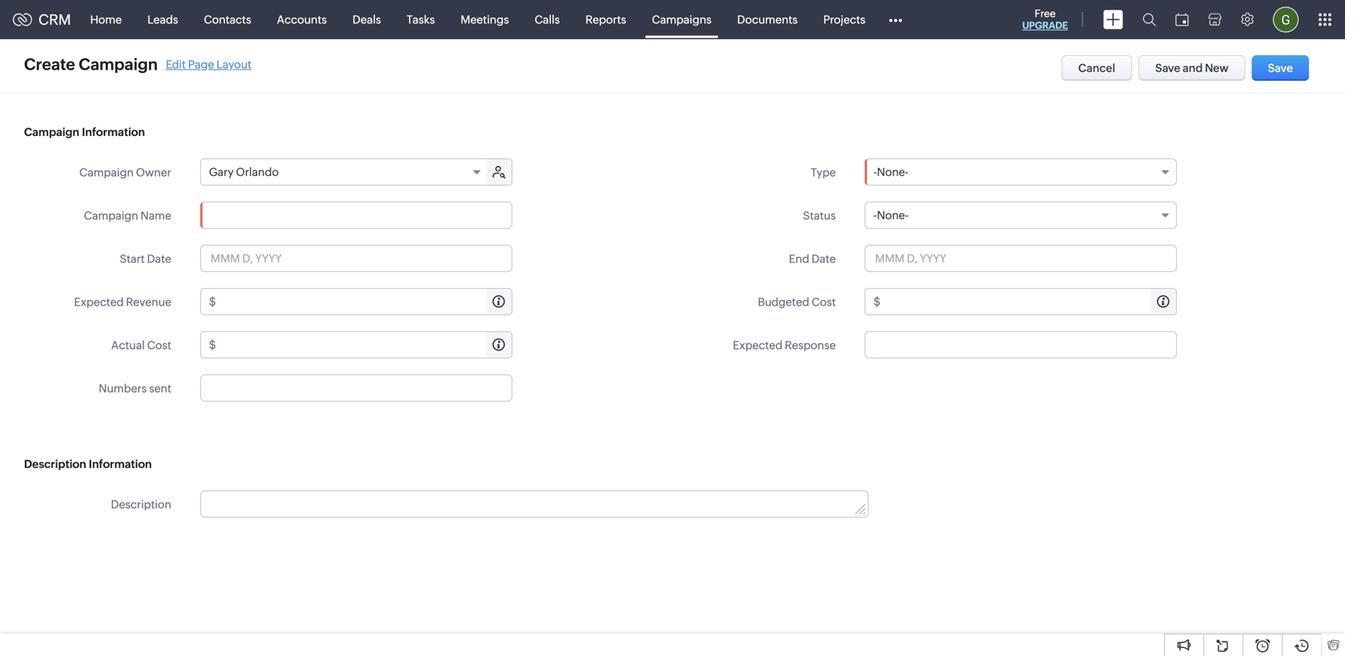 Task type: describe. For each thing, give the bounding box(es) containing it.
expected response
[[733, 339, 836, 352]]

description for description
[[111, 498, 171, 511]]

campaign down home link
[[79, 55, 158, 74]]

home link
[[77, 0, 135, 39]]

none- for type
[[877, 166, 909, 179]]

Gary Orlando field
[[201, 159, 488, 185]]

save for save and new
[[1156, 62, 1181, 74]]

edit page layout link
[[166, 58, 252, 71]]

create menu image
[[1103, 10, 1123, 29]]

cost for budgeted cost
[[812, 296, 836, 309]]

none- for status
[[877, 209, 909, 222]]

actual
[[111, 339, 145, 352]]

-none- field for type
[[865, 159, 1177, 186]]

start
[[120, 253, 145, 265]]

edit
[[166, 58, 186, 71]]

-none- for status
[[874, 209, 909, 222]]

mmm d, yyyy text field for start date
[[200, 245, 513, 272]]

-none- field for status
[[865, 202, 1177, 229]]

budgeted cost
[[758, 296, 836, 309]]

leads link
[[135, 0, 191, 39]]

cancel button
[[1062, 55, 1132, 81]]

meetings link
[[448, 0, 522, 39]]

save and new button
[[1139, 55, 1246, 81]]

campaigns
[[652, 13, 712, 26]]

cancel
[[1078, 62, 1116, 74]]

meetings
[[461, 13, 509, 26]]

tasks link
[[394, 0, 448, 39]]

numbers
[[99, 382, 147, 395]]

new
[[1205, 62, 1229, 74]]

crm
[[38, 11, 71, 28]]

date for start date
[[147, 253, 171, 265]]

$ for budgeted cost
[[874, 295, 881, 308]]

type
[[811, 166, 836, 179]]

page
[[188, 58, 214, 71]]

response
[[785, 339, 836, 352]]

free
[[1035, 8, 1056, 20]]

leads
[[147, 13, 178, 26]]

cost for actual cost
[[147, 339, 171, 352]]

revenue
[[126, 296, 171, 309]]

profile element
[[1264, 0, 1308, 39]]

information for description information
[[89, 458, 152, 471]]

tasks
[[407, 13, 435, 26]]

campaign for campaign information
[[24, 126, 79, 139]]

and
[[1183, 62, 1203, 74]]

free upgrade
[[1022, 8, 1068, 31]]

date for end date
[[812, 253, 836, 265]]

orlando
[[236, 166, 279, 179]]

contacts
[[204, 13, 251, 26]]

layout
[[217, 58, 252, 71]]

expected for expected response
[[733, 339, 783, 352]]



Task type: locate. For each thing, give the bounding box(es) containing it.
save and new
[[1156, 62, 1229, 74]]

information down numbers
[[89, 458, 152, 471]]

information for campaign information
[[82, 126, 145, 139]]

1 -none- from the top
[[874, 166, 909, 179]]

description
[[24, 458, 86, 471], [111, 498, 171, 511]]

None text field
[[883, 289, 1176, 315], [201, 492, 868, 517], [883, 289, 1176, 315], [201, 492, 868, 517]]

0 vertical spatial -none- field
[[865, 159, 1177, 186]]

sent
[[149, 382, 171, 395]]

campaigns link
[[639, 0, 725, 39]]

- right type
[[874, 166, 877, 179]]

numbers sent
[[99, 382, 171, 395]]

calls link
[[522, 0, 573, 39]]

1 horizontal spatial save
[[1268, 62, 1293, 74]]

-none- for type
[[874, 166, 909, 179]]

2 date from the left
[[812, 253, 836, 265]]

1 horizontal spatial mmm d, yyyy text field
[[865, 245, 1177, 272]]

home
[[90, 13, 122, 26]]

$
[[209, 295, 216, 308], [874, 295, 881, 308], [209, 339, 216, 352]]

description for description information
[[24, 458, 86, 471]]

information
[[82, 126, 145, 139], [89, 458, 152, 471]]

0 vertical spatial none-
[[877, 166, 909, 179]]

0 horizontal spatial cost
[[147, 339, 171, 352]]

deals
[[353, 13, 381, 26]]

1 mmm d, yyyy text field from the left
[[200, 245, 513, 272]]

actual cost
[[111, 339, 171, 352]]

0 vertical spatial cost
[[812, 296, 836, 309]]

projects link
[[811, 0, 878, 39]]

owner
[[136, 166, 171, 179]]

cost right budgeted
[[812, 296, 836, 309]]

calendar image
[[1176, 13, 1189, 26]]

0 vertical spatial expected
[[74, 296, 124, 309]]

-none-
[[874, 166, 909, 179], [874, 209, 909, 222]]

none-
[[877, 166, 909, 179], [877, 209, 909, 222]]

campaign down create
[[24, 126, 79, 139]]

1 vertical spatial -none- field
[[865, 202, 1177, 229]]

expected for expected revenue
[[74, 296, 124, 309]]

cost right actual
[[147, 339, 171, 352]]

contacts link
[[191, 0, 264, 39]]

-None- field
[[865, 159, 1177, 186], [865, 202, 1177, 229]]

campaign information
[[24, 126, 145, 139]]

create
[[24, 55, 75, 74]]

0 vertical spatial -
[[874, 166, 877, 179]]

campaign
[[79, 55, 158, 74], [24, 126, 79, 139], [79, 166, 134, 179], [84, 209, 138, 222]]

accounts
[[277, 13, 327, 26]]

2 -none- field from the top
[[865, 202, 1177, 229]]

documents
[[737, 13, 798, 26]]

0 horizontal spatial description
[[24, 458, 86, 471]]

-none- right status
[[874, 209, 909, 222]]

0 horizontal spatial date
[[147, 253, 171, 265]]

0 vertical spatial -none-
[[874, 166, 909, 179]]

expected down budgeted
[[733, 339, 783, 352]]

1 - from the top
[[874, 166, 877, 179]]

0 horizontal spatial expected
[[74, 296, 124, 309]]

search image
[[1143, 13, 1156, 26]]

$ for actual cost
[[209, 339, 216, 352]]

- for status
[[874, 209, 877, 222]]

documents link
[[725, 0, 811, 39]]

1 none- from the top
[[877, 166, 909, 179]]

1 -none- field from the top
[[865, 159, 1177, 186]]

save inside button
[[1156, 62, 1181, 74]]

2 mmm d, yyyy text field from the left
[[865, 245, 1177, 272]]

reports
[[586, 13, 626, 26]]

mmm d, yyyy text field for end date
[[865, 245, 1177, 272]]

1 vertical spatial description
[[111, 498, 171, 511]]

campaign owner
[[79, 166, 171, 179]]

end
[[789, 253, 809, 265]]

save left and
[[1156, 62, 1181, 74]]

0 horizontal spatial save
[[1156, 62, 1181, 74]]

upgrade
[[1022, 20, 1068, 31]]

search element
[[1133, 0, 1166, 39]]

accounts link
[[264, 0, 340, 39]]

2 save from the left
[[1268, 62, 1293, 74]]

$ for expected revenue
[[209, 295, 216, 308]]

status
[[803, 209, 836, 222]]

campaign for campaign owner
[[79, 166, 134, 179]]

profile image
[[1273, 7, 1299, 32]]

create campaign edit page layout
[[24, 55, 252, 74]]

projects
[[824, 13, 866, 26]]

description information
[[24, 458, 152, 471]]

1 horizontal spatial expected
[[733, 339, 783, 352]]

1 vertical spatial cost
[[147, 339, 171, 352]]

save for save
[[1268, 62, 1293, 74]]

campaign name
[[84, 209, 171, 222]]

2 none- from the top
[[877, 209, 909, 222]]

start date
[[120, 253, 171, 265]]

date right start
[[147, 253, 171, 265]]

1 save from the left
[[1156, 62, 1181, 74]]

save inside button
[[1268, 62, 1293, 74]]

1 vertical spatial information
[[89, 458, 152, 471]]

information up campaign owner
[[82, 126, 145, 139]]

1 vertical spatial -
[[874, 209, 877, 222]]

1 vertical spatial none-
[[877, 209, 909, 222]]

- for type
[[874, 166, 877, 179]]

0 horizontal spatial mmm d, yyyy text field
[[200, 245, 513, 272]]

campaign down campaign information
[[79, 166, 134, 179]]

gary orlando
[[209, 166, 279, 179]]

expected revenue
[[74, 296, 171, 309]]

1 date from the left
[[147, 253, 171, 265]]

campaign left name
[[84, 209, 138, 222]]

- right status
[[874, 209, 877, 222]]

none- right status
[[877, 209, 909, 222]]

0 vertical spatial information
[[82, 126, 145, 139]]

-none- right type
[[874, 166, 909, 179]]

gary
[[209, 166, 234, 179]]

2 -none- from the top
[[874, 209, 909, 222]]

expected left revenue
[[74, 296, 124, 309]]

campaign for campaign name
[[84, 209, 138, 222]]

-
[[874, 166, 877, 179], [874, 209, 877, 222]]

create menu element
[[1094, 0, 1133, 39]]

calls
[[535, 13, 560, 26]]

1 vertical spatial expected
[[733, 339, 783, 352]]

save down profile element
[[1268, 62, 1293, 74]]

1 horizontal spatial description
[[111, 498, 171, 511]]

date
[[147, 253, 171, 265], [812, 253, 836, 265]]

logo image
[[13, 13, 32, 26]]

Other Modules field
[[878, 7, 913, 32]]

end date
[[789, 253, 836, 265]]

1 horizontal spatial date
[[812, 253, 836, 265]]

1 vertical spatial -none-
[[874, 209, 909, 222]]

deals link
[[340, 0, 394, 39]]

none- right type
[[877, 166, 909, 179]]

save button
[[1252, 55, 1309, 81]]

crm link
[[13, 11, 71, 28]]

expected
[[74, 296, 124, 309], [733, 339, 783, 352]]

None text field
[[200, 202, 513, 229], [218, 289, 512, 315], [865, 332, 1177, 359], [218, 332, 512, 358], [200, 375, 513, 402], [200, 202, 513, 229], [218, 289, 512, 315], [865, 332, 1177, 359], [218, 332, 512, 358], [200, 375, 513, 402]]

date right end
[[812, 253, 836, 265]]

reports link
[[573, 0, 639, 39]]

cost
[[812, 296, 836, 309], [147, 339, 171, 352]]

budgeted
[[758, 296, 809, 309]]

MMM D, YYYY text field
[[200, 245, 513, 272], [865, 245, 1177, 272]]

name
[[141, 209, 171, 222]]

save
[[1156, 62, 1181, 74], [1268, 62, 1293, 74]]

0 vertical spatial description
[[24, 458, 86, 471]]

1 horizontal spatial cost
[[812, 296, 836, 309]]

2 - from the top
[[874, 209, 877, 222]]



Task type: vqa. For each thing, say whether or not it's contained in the screenshot.
Description's the Description
yes



